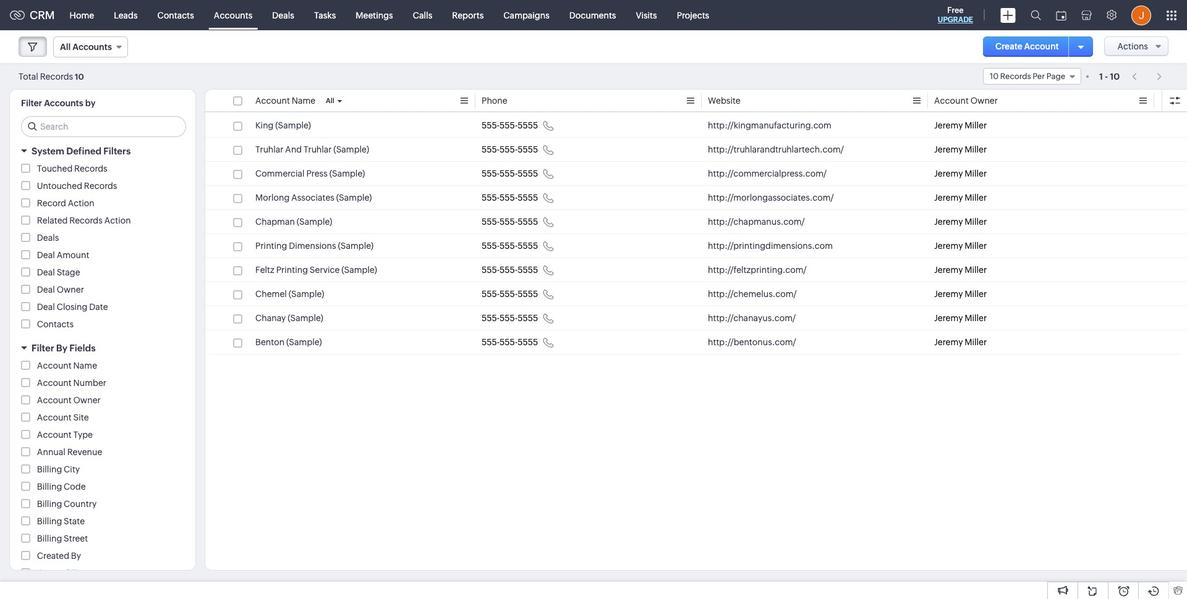 Task type: locate. For each thing, give the bounding box(es) containing it.
accounts down home link
[[73, 42, 112, 52]]

555-555-5555 for feltz printing service (sample)
[[482, 265, 538, 275]]

1 vertical spatial accounts
[[73, 42, 112, 52]]

4 jeremy from the top
[[934, 193, 963, 203]]

campaigns
[[504, 10, 550, 20]]

2 5555 from the top
[[518, 145, 538, 155]]

printing dimensions (sample) link
[[255, 240, 374, 252]]

6 5555 from the top
[[518, 241, 538, 251]]

billing country
[[37, 500, 97, 510]]

deal up deal stage
[[37, 250, 55, 260]]

free
[[948, 6, 964, 15]]

0 vertical spatial printing
[[255, 241, 287, 251]]

account inside 'button'
[[1024, 41, 1059, 51]]

site
[[73, 413, 89, 423]]

1 horizontal spatial contacts
[[157, 10, 194, 20]]

fields
[[69, 343, 96, 354]]

5 jeremy from the top
[[934, 217, 963, 227]]

untouched
[[37, 181, 82, 191]]

1 horizontal spatial account owner
[[934, 96, 998, 106]]

tasks link
[[304, 0, 346, 30]]

related records action
[[37, 216, 131, 226]]

1 555-555-5555 from the top
[[482, 121, 538, 130]]

benton (sample)
[[255, 338, 322, 348]]

4 deal from the top
[[37, 302, 55, 312]]

jeremy miller for http://chemelus.com/
[[934, 289, 987, 299]]

miller for http://chapmanus.com/
[[965, 217, 987, 227]]

by for created
[[71, 552, 81, 562]]

deal stage
[[37, 268, 80, 278]]

deal
[[37, 250, 55, 260], [37, 268, 55, 278], [37, 285, 55, 295], [37, 302, 55, 312]]

10 down 'all accounts'
[[75, 72, 84, 81]]

http://kingmanufacturing.com
[[708, 121, 832, 130]]

5555 for http://printingdimensions.com
[[518, 241, 538, 251]]

jeremy for http://chanayus.com/
[[934, 314, 963, 323]]

9 5555 from the top
[[518, 314, 538, 323]]

5 miller from the top
[[965, 217, 987, 227]]

1 5555 from the top
[[518, 121, 538, 130]]

6 555-555-5555 from the top
[[482, 241, 538, 251]]

action up related records action
[[68, 199, 94, 208]]

press
[[306, 169, 328, 179]]

name
[[292, 96, 316, 106], [73, 361, 97, 371]]

5 5555 from the top
[[518, 217, 538, 227]]

10 right -
[[1110, 71, 1120, 81]]

chemel (sample)
[[255, 289, 324, 299]]

created by
[[37, 552, 81, 562]]

1 vertical spatial account owner
[[37, 396, 101, 406]]

per
[[1033, 72, 1045, 81]]

555-555-5555 for chapman (sample)
[[482, 217, 538, 227]]

4 miller from the top
[[965, 193, 987, 203]]

5555 for http://truhlarandtruhlartech.com/
[[518, 145, 538, 155]]

action down untouched records
[[104, 216, 131, 226]]

truhlar left and
[[255, 145, 284, 155]]

calls
[[413, 10, 432, 20]]

1 vertical spatial by
[[71, 552, 81, 562]]

1 vertical spatial name
[[73, 361, 97, 371]]

accounts for filter accounts by
[[44, 98, 83, 108]]

records up filter accounts by
[[40, 71, 73, 81]]

(sample) up and
[[275, 121, 311, 130]]

profile image
[[1132, 5, 1152, 25]]

1 miller from the top
[[965, 121, 987, 130]]

billing for billing code
[[37, 482, 62, 492]]

1 horizontal spatial account name
[[255, 96, 316, 106]]

billing up created by
[[37, 534, 62, 544]]

home
[[70, 10, 94, 20]]

1 horizontal spatial deals
[[272, 10, 294, 20]]

records down touched records
[[84, 181, 117, 191]]

all up total records 10
[[60, 42, 71, 52]]

created down billing street
[[37, 552, 69, 562]]

2 vertical spatial owner
[[73, 396, 101, 406]]

http://commercialpress.com/
[[708, 169, 827, 179]]

3 deal from the top
[[37, 285, 55, 295]]

10 down create on the top right of the page
[[990, 72, 999, 81]]

555-555-5555 for king (sample)
[[482, 121, 538, 130]]

0 vertical spatial filter
[[21, 98, 42, 108]]

created down created by
[[37, 569, 69, 579]]

country
[[64, 500, 97, 510]]

associates
[[291, 193, 335, 203]]

records for touched
[[74, 164, 107, 174]]

free upgrade
[[938, 6, 973, 24]]

2 billing from the top
[[37, 482, 62, 492]]

0 horizontal spatial by
[[56, 343, 67, 354]]

(sample) down chanay (sample) link
[[286, 338, 322, 348]]

commercial press (sample)
[[255, 169, 365, 179]]

jeremy miller for http://chapmanus.com/
[[934, 217, 987, 227]]

10 inside total records 10
[[75, 72, 84, 81]]

5 billing from the top
[[37, 534, 62, 544]]

meetings link
[[346, 0, 403, 30]]

1 horizontal spatial name
[[292, 96, 316, 106]]

http://chapmanus.com/
[[708, 217, 805, 227]]

http://feltzprinting.com/ link
[[708, 264, 807, 276]]

3 555-555-5555 from the top
[[482, 169, 538, 179]]

7 jeremy from the top
[[934, 265, 963, 275]]

http://chapmanus.com/ link
[[708, 216, 805, 228]]

1 vertical spatial all
[[326, 97, 334, 105]]

account name up account number
[[37, 361, 97, 371]]

owner down number
[[73, 396, 101, 406]]

account name for account number
[[37, 361, 97, 371]]

5 jeremy miller from the top
[[934, 217, 987, 227]]

1 truhlar from the left
[[255, 145, 284, 155]]

0 vertical spatial account name
[[255, 96, 316, 106]]

10 jeremy from the top
[[934, 338, 963, 348]]

filter left fields
[[32, 343, 54, 354]]

account name up king (sample) link
[[255, 96, 316, 106]]

billing down annual
[[37, 465, 62, 475]]

7 555-555-5555 from the top
[[482, 265, 538, 275]]

0 vertical spatial accounts
[[214, 10, 253, 20]]

deals inside 'link'
[[272, 10, 294, 20]]

jeremy for http://commercialpress.com/
[[934, 169, 963, 179]]

morlong associates (sample)
[[255, 193, 372, 203]]

5555 for http://feltzprinting.com/
[[518, 265, 538, 275]]

account owner
[[934, 96, 998, 106], [37, 396, 101, 406]]

accounts
[[214, 10, 253, 20], [73, 42, 112, 52], [44, 98, 83, 108]]

filter by fields
[[32, 343, 96, 354]]

1 created from the top
[[37, 552, 69, 562]]

3 billing from the top
[[37, 500, 62, 510]]

1 billing from the top
[[37, 465, 62, 475]]

miller for http://chemelus.com/
[[965, 289, 987, 299]]

2 truhlar from the left
[[304, 145, 332, 155]]

records inside "field"
[[1000, 72, 1031, 81]]

records down record action
[[69, 216, 103, 226]]

http://commercialpress.com/ link
[[708, 168, 827, 180]]

0 vertical spatial all
[[60, 42, 71, 52]]

touched records
[[37, 164, 107, 174]]

4 555-555-5555 from the top
[[482, 193, 538, 203]]

10 555-555-5555 from the top
[[482, 338, 538, 348]]

555-555-5555 for morlong associates (sample)
[[482, 193, 538, 203]]

8 555-555-5555 from the top
[[482, 289, 538, 299]]

555-555-5555 for benton (sample)
[[482, 338, 538, 348]]

10 jeremy miller from the top
[[934, 338, 987, 348]]

6 miller from the top
[[965, 241, 987, 251]]

1 horizontal spatial action
[[104, 216, 131, 226]]

city
[[64, 465, 80, 475]]

untouched records
[[37, 181, 117, 191]]

7 miller from the top
[[965, 265, 987, 275]]

navigation
[[1126, 67, 1169, 85]]

all up the truhlar and truhlar (sample) link at top
[[326, 97, 334, 105]]

deal for deal amount
[[37, 250, 55, 260]]

deals left 'tasks' link
[[272, 10, 294, 20]]

by
[[56, 343, 67, 354], [71, 552, 81, 562]]

owner down 10 records per page at the right top of page
[[971, 96, 998, 106]]

(sample) up commercial press (sample) link
[[334, 145, 369, 155]]

billing up billing street
[[37, 517, 62, 527]]

Search text field
[[22, 117, 186, 137]]

0 vertical spatial deals
[[272, 10, 294, 20]]

name up king (sample) link
[[292, 96, 316, 106]]

by for filter
[[56, 343, 67, 354]]

(sample) up service
[[338, 241, 374, 251]]

0 horizontal spatial all
[[60, 42, 71, 52]]

billing up billing state
[[37, 500, 62, 510]]

1 deal from the top
[[37, 250, 55, 260]]

home link
[[60, 0, 104, 30]]

billing city
[[37, 465, 80, 475]]

3 jeremy from the top
[[934, 169, 963, 179]]

name for all
[[292, 96, 316, 106]]

by down 'street'
[[71, 552, 81, 562]]

printing down chapman
[[255, 241, 287, 251]]

4 5555 from the top
[[518, 193, 538, 203]]

calls link
[[403, 0, 442, 30]]

5 555-555-5555 from the top
[[482, 217, 538, 227]]

truhlar
[[255, 145, 284, 155], [304, 145, 332, 155]]

10 inside "field"
[[990, 72, 999, 81]]

5555 for http://chanayus.com/
[[518, 314, 538, 323]]

3 miller from the top
[[965, 169, 987, 179]]

1 horizontal spatial 10
[[990, 72, 999, 81]]

7 5555 from the top
[[518, 265, 538, 275]]

6 jeremy from the top
[[934, 241, 963, 251]]

owner up closing
[[57, 285, 84, 295]]

4 billing from the top
[[37, 517, 62, 527]]

leads link
[[104, 0, 148, 30]]

records
[[40, 71, 73, 81], [1000, 72, 1031, 81], [74, 164, 107, 174], [84, 181, 117, 191], [69, 216, 103, 226]]

2 horizontal spatial 10
[[1110, 71, 1120, 81]]

8 jeremy miller from the top
[[934, 289, 987, 299]]

billing down the billing city
[[37, 482, 62, 492]]

contacts right "leads"
[[157, 10, 194, 20]]

1 vertical spatial account name
[[37, 361, 97, 371]]

8 5555 from the top
[[518, 289, 538, 299]]

8 miller from the top
[[965, 289, 987, 299]]

all for all accounts
[[60, 42, 71, 52]]

5555 for http://chapmanus.com/
[[518, 217, 538, 227]]

(sample) up printing dimensions (sample) link
[[297, 217, 332, 227]]

records for 10
[[1000, 72, 1031, 81]]

printing
[[255, 241, 287, 251], [276, 265, 308, 275]]

1 horizontal spatial all
[[326, 97, 334, 105]]

0 horizontal spatial name
[[73, 361, 97, 371]]

name down fields
[[73, 361, 97, 371]]

miller
[[965, 121, 987, 130], [965, 145, 987, 155], [965, 169, 987, 179], [965, 193, 987, 203], [965, 217, 987, 227], [965, 241, 987, 251], [965, 265, 987, 275], [965, 289, 987, 299], [965, 314, 987, 323], [965, 338, 987, 348]]

All Accounts field
[[53, 36, 128, 58]]

8 jeremy from the top
[[934, 289, 963, 299]]

revenue
[[67, 448, 102, 458]]

http://chanayus.com/ link
[[708, 312, 796, 325]]

deal left stage
[[37, 268, 55, 278]]

10 5555 from the top
[[518, 338, 538, 348]]

jeremy for http://printingdimensions.com
[[934, 241, 963, 251]]

http://chemelus.com/ link
[[708, 288, 797, 301]]

filters
[[103, 146, 131, 156]]

http://chemelus.com/
[[708, 289, 797, 299]]

feltz printing service (sample)
[[255, 265, 377, 275]]

1 vertical spatial deals
[[37, 233, 59, 243]]

2 deal from the top
[[37, 268, 55, 278]]

3 jeremy miller from the top
[[934, 169, 987, 179]]

records down 'defined' at the top left of the page
[[74, 164, 107, 174]]

filter down total
[[21, 98, 42, 108]]

http://feltzprinting.com/
[[708, 265, 807, 275]]

2 vertical spatial accounts
[[44, 98, 83, 108]]

deal down deal owner
[[37, 302, 55, 312]]

555-555-5555 for chemel (sample)
[[482, 289, 538, 299]]

billing
[[37, 465, 62, 475], [37, 482, 62, 492], [37, 500, 62, 510], [37, 517, 62, 527], [37, 534, 62, 544]]

by left fields
[[56, 343, 67, 354]]

owner
[[971, 96, 998, 106], [57, 285, 84, 295], [73, 396, 101, 406]]

2 jeremy miller from the top
[[934, 145, 987, 155]]

0 horizontal spatial action
[[68, 199, 94, 208]]

jeremy miller for http://kingmanufacturing.com
[[934, 121, 987, 130]]

total records 10
[[19, 71, 84, 81]]

1 jeremy miller from the top
[[934, 121, 987, 130]]

deal down deal stage
[[37, 285, 55, 295]]

7 jeremy miller from the top
[[934, 265, 987, 275]]

accounts for all accounts
[[73, 42, 112, 52]]

(sample) right associates
[[336, 193, 372, 203]]

3 5555 from the top
[[518, 169, 538, 179]]

chemel
[[255, 289, 287, 299]]

accounts left deals 'link'
[[214, 10, 253, 20]]

http://kingmanufacturing.com link
[[708, 119, 832, 132]]

touched
[[37, 164, 73, 174]]

deals down the related
[[37, 233, 59, 243]]

0 horizontal spatial 10
[[75, 72, 84, 81]]

1 vertical spatial created
[[37, 569, 69, 579]]

billing for billing state
[[37, 517, 62, 527]]

jeremy miller for http://feltzprinting.com/
[[934, 265, 987, 275]]

9 jeremy from the top
[[934, 314, 963, 323]]

http://printingdimensions.com
[[708, 241, 833, 251]]

0 horizontal spatial account name
[[37, 361, 97, 371]]

0 horizontal spatial account owner
[[37, 396, 101, 406]]

date
[[89, 302, 108, 312]]

records for related
[[69, 216, 103, 226]]

0 vertical spatial by
[[56, 343, 67, 354]]

1 vertical spatial action
[[104, 216, 131, 226]]

9 555-555-5555 from the top
[[482, 314, 538, 323]]

accounts inside field
[[73, 42, 112, 52]]

9 miller from the top
[[965, 314, 987, 323]]

10 records per page
[[990, 72, 1066, 81]]

1 vertical spatial filter
[[32, 343, 54, 354]]

9 jeremy miller from the top
[[934, 314, 987, 323]]

projects
[[677, 10, 709, 20]]

miller for http://chanayus.com/
[[965, 314, 987, 323]]

1 vertical spatial contacts
[[37, 320, 74, 330]]

all inside all accounts field
[[60, 42, 71, 52]]

2 miller from the top
[[965, 145, 987, 155]]

actions
[[1118, 41, 1148, 51]]

6 jeremy miller from the top
[[934, 241, 987, 251]]

filter for filter accounts by
[[21, 98, 42, 108]]

created
[[37, 552, 69, 562], [37, 569, 69, 579]]

10 miller from the top
[[965, 338, 987, 348]]

miller for http://commercialpress.com/
[[965, 169, 987, 179]]

1 jeremy from the top
[[934, 121, 963, 130]]

filter inside dropdown button
[[32, 343, 54, 354]]

records left per
[[1000, 72, 1031, 81]]

4 jeremy miller from the top
[[934, 193, 987, 203]]

jeremy for http://chapmanus.com/
[[934, 217, 963, 227]]

0 horizontal spatial truhlar
[[255, 145, 284, 155]]

king
[[255, 121, 274, 130]]

jeremy miller for http://morlongassociates.com/
[[934, 193, 987, 203]]

create menu element
[[993, 0, 1024, 30]]

1 horizontal spatial by
[[71, 552, 81, 562]]

records for total
[[40, 71, 73, 81]]

1 horizontal spatial truhlar
[[304, 145, 332, 155]]

calendar image
[[1056, 10, 1067, 20]]

contacts down closing
[[37, 320, 74, 330]]

accounts left by
[[44, 98, 83, 108]]

billing for billing country
[[37, 500, 62, 510]]

website
[[708, 96, 741, 106]]

555-555-5555 for commercial press (sample)
[[482, 169, 538, 179]]

type
[[73, 430, 93, 440]]

0 vertical spatial created
[[37, 552, 69, 562]]

create account
[[996, 41, 1059, 51]]

jeremy miller
[[934, 121, 987, 130], [934, 145, 987, 155], [934, 169, 987, 179], [934, 193, 987, 203], [934, 217, 987, 227], [934, 241, 987, 251], [934, 265, 987, 275], [934, 289, 987, 299], [934, 314, 987, 323], [934, 338, 987, 348]]

truhlar up press
[[304, 145, 332, 155]]

0 vertical spatial name
[[292, 96, 316, 106]]

filter for filter by fields
[[32, 343, 54, 354]]

all
[[60, 42, 71, 52], [326, 97, 334, 105]]

2 jeremy from the top
[[934, 145, 963, 155]]

service
[[310, 265, 340, 275]]

deal for deal owner
[[37, 285, 55, 295]]

2 created from the top
[[37, 569, 69, 579]]

printing up the chemel (sample)
[[276, 265, 308, 275]]

(sample) right service
[[341, 265, 377, 275]]

account
[[1024, 41, 1059, 51], [255, 96, 290, 106], [934, 96, 969, 106], [37, 361, 72, 371], [37, 378, 72, 388], [37, 396, 72, 406], [37, 413, 72, 423], [37, 430, 72, 440]]

deal for deal closing date
[[37, 302, 55, 312]]

by inside dropdown button
[[56, 343, 67, 354]]

filter
[[21, 98, 42, 108], [32, 343, 54, 354]]

commercial press (sample) link
[[255, 168, 365, 180]]

row group
[[205, 114, 1187, 355]]

morlong associates (sample) link
[[255, 192, 372, 204]]

miller for http://printingdimensions.com
[[965, 241, 987, 251]]

2 555-555-5555 from the top
[[482, 145, 538, 155]]



Task type: vqa. For each thing, say whether or not it's contained in the screenshot.


Task type: describe. For each thing, give the bounding box(es) containing it.
documents link
[[560, 0, 626, 30]]

chemel (sample) link
[[255, 288, 324, 301]]

reports
[[452, 10, 484, 20]]

account site
[[37, 413, 89, 423]]

0 vertical spatial contacts
[[157, 10, 194, 20]]

documents
[[569, 10, 616, 20]]

5555 for http://bentonus.com/
[[518, 338, 538, 348]]

and
[[285, 145, 302, 155]]

annual revenue
[[37, 448, 102, 458]]

projects link
[[667, 0, 719, 30]]

truhlar and truhlar (sample) link
[[255, 143, 369, 156]]

jeremy miller for http://chanayus.com/
[[934, 314, 987, 323]]

deal owner
[[37, 285, 84, 295]]

10 for total records 10
[[75, 72, 84, 81]]

annual
[[37, 448, 65, 458]]

http://bentonus.com/ link
[[708, 336, 796, 349]]

0 horizontal spatial deals
[[37, 233, 59, 243]]

deal amount
[[37, 250, 89, 260]]

deals link
[[262, 0, 304, 30]]

1 vertical spatial printing
[[276, 265, 308, 275]]

contacts link
[[148, 0, 204, 30]]

all for all
[[326, 97, 334, 105]]

time
[[71, 569, 91, 579]]

account name for all
[[255, 96, 316, 106]]

jeremy for http://kingmanufacturing.com
[[934, 121, 963, 130]]

king (sample)
[[255, 121, 311, 130]]

search element
[[1024, 0, 1049, 30]]

closing
[[57, 302, 87, 312]]

http://printingdimensions.com link
[[708, 240, 833, 252]]

billing for billing street
[[37, 534, 62, 544]]

chanay
[[255, 314, 286, 323]]

jeremy for http://chemelus.com/
[[934, 289, 963, 299]]

http://morlongassociates.com/
[[708, 193, 834, 203]]

jeremy miller for http://bentonus.com/
[[934, 338, 987, 348]]

10 for 1 - 10
[[1110, 71, 1120, 81]]

chapman (sample) link
[[255, 216, 332, 228]]

10 Records Per Page field
[[983, 68, 1082, 85]]

by
[[85, 98, 95, 108]]

street
[[64, 534, 88, 544]]

filter accounts by
[[21, 98, 95, 108]]

1 - 10
[[1100, 71, 1120, 81]]

jeremy miller for http://truhlarandtruhlartech.com/
[[934, 145, 987, 155]]

visits
[[636, 10, 657, 20]]

accounts link
[[204, 0, 262, 30]]

benton (sample) link
[[255, 336, 322, 349]]

0 vertical spatial account owner
[[934, 96, 998, 106]]

555-555-5555 for chanay (sample)
[[482, 314, 538, 323]]

jeremy for http://truhlarandtruhlartech.com/
[[934, 145, 963, 155]]

state
[[64, 517, 85, 527]]

row group containing king (sample)
[[205, 114, 1187, 355]]

feltz printing service (sample) link
[[255, 264, 377, 276]]

jeremy for http://feltzprinting.com/
[[934, 265, 963, 275]]

stage
[[57, 268, 80, 278]]

0 horizontal spatial contacts
[[37, 320, 74, 330]]

upgrade
[[938, 15, 973, 24]]

account number
[[37, 378, 106, 388]]

5555 for http://kingmanufacturing.com
[[518, 121, 538, 130]]

meetings
[[356, 10, 393, 20]]

jeremy for http://bentonus.com/
[[934, 338, 963, 348]]

created for created by
[[37, 552, 69, 562]]

tasks
[[314, 10, 336, 20]]

search image
[[1031, 10, 1041, 20]]

555-555-5555 for truhlar and truhlar (sample)
[[482, 145, 538, 155]]

http://morlongassociates.com/ link
[[708, 192, 834, 204]]

chapman
[[255, 217, 295, 227]]

defined
[[66, 146, 101, 156]]

miller for http://feltzprinting.com/
[[965, 265, 987, 275]]

filter by fields button
[[10, 338, 195, 359]]

total
[[19, 71, 38, 81]]

record action
[[37, 199, 94, 208]]

5555 for http://chemelus.com/
[[518, 289, 538, 299]]

page
[[1047, 72, 1066, 81]]

chanay (sample)
[[255, 314, 323, 323]]

record
[[37, 199, 66, 208]]

profile element
[[1124, 0, 1159, 30]]

deal closing date
[[37, 302, 108, 312]]

amount
[[57, 250, 89, 260]]

all accounts
[[60, 42, 112, 52]]

0 vertical spatial action
[[68, 199, 94, 208]]

billing for billing city
[[37, 465, 62, 475]]

crm
[[30, 9, 55, 22]]

create account button
[[983, 36, 1072, 57]]

commercial
[[255, 169, 305, 179]]

miller for http://kingmanufacturing.com
[[965, 121, 987, 130]]

jeremy miller for http://commercialpress.com/
[[934, 169, 987, 179]]

king (sample) link
[[255, 119, 311, 132]]

miller for http://truhlarandtruhlartech.com/
[[965, 145, 987, 155]]

code
[[64, 482, 86, 492]]

visits link
[[626, 0, 667, 30]]

campaigns link
[[494, 0, 560, 30]]

name for account number
[[73, 361, 97, 371]]

0 vertical spatial owner
[[971, 96, 998, 106]]

(sample) down the chemel (sample)
[[288, 314, 323, 323]]

created for created time
[[37, 569, 69, 579]]

benton
[[255, 338, 285, 348]]

billing street
[[37, 534, 88, 544]]

system defined filters
[[32, 146, 131, 156]]

truhlar and truhlar (sample)
[[255, 145, 369, 155]]

(sample) right press
[[329, 169, 365, 179]]

miller for http://bentonus.com/
[[965, 338, 987, 348]]

create menu image
[[1001, 8, 1016, 23]]

http://bentonus.com/
[[708, 338, 796, 348]]

created time
[[37, 569, 91, 579]]

(sample) down feltz printing service (sample)
[[289, 289, 324, 299]]

1
[[1100, 71, 1103, 81]]

deal for deal stage
[[37, 268, 55, 278]]

leads
[[114, 10, 138, 20]]

1 vertical spatial owner
[[57, 285, 84, 295]]

chapman (sample)
[[255, 217, 332, 227]]

phone
[[482, 96, 508, 106]]

miller for http://morlongassociates.com/
[[965, 193, 987, 203]]

-
[[1105, 71, 1108, 81]]

jeremy miller for http://printingdimensions.com
[[934, 241, 987, 251]]

5555 for http://morlongassociates.com/
[[518, 193, 538, 203]]

records for untouched
[[84, 181, 117, 191]]

crm link
[[10, 9, 55, 22]]

reports link
[[442, 0, 494, 30]]

5555 for http://commercialpress.com/
[[518, 169, 538, 179]]

jeremy for http://morlongassociates.com/
[[934, 193, 963, 203]]

555-555-5555 for printing dimensions (sample)
[[482, 241, 538, 251]]



